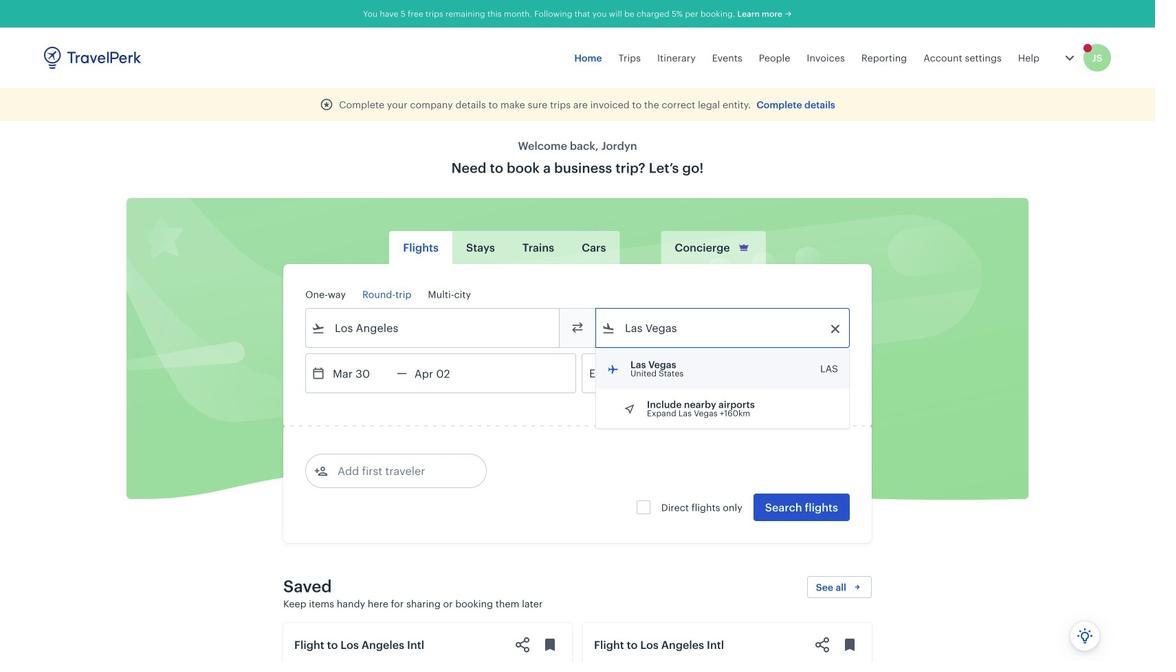 Task type: describe. For each thing, give the bounding box(es) containing it.
Depart text field
[[325, 354, 397, 393]]

Return text field
[[407, 354, 479, 393]]

Add first traveler search field
[[328, 460, 471, 482]]



Task type: locate. For each thing, give the bounding box(es) containing it.
From search field
[[325, 317, 541, 339]]

To search field
[[616, 317, 832, 339]]



